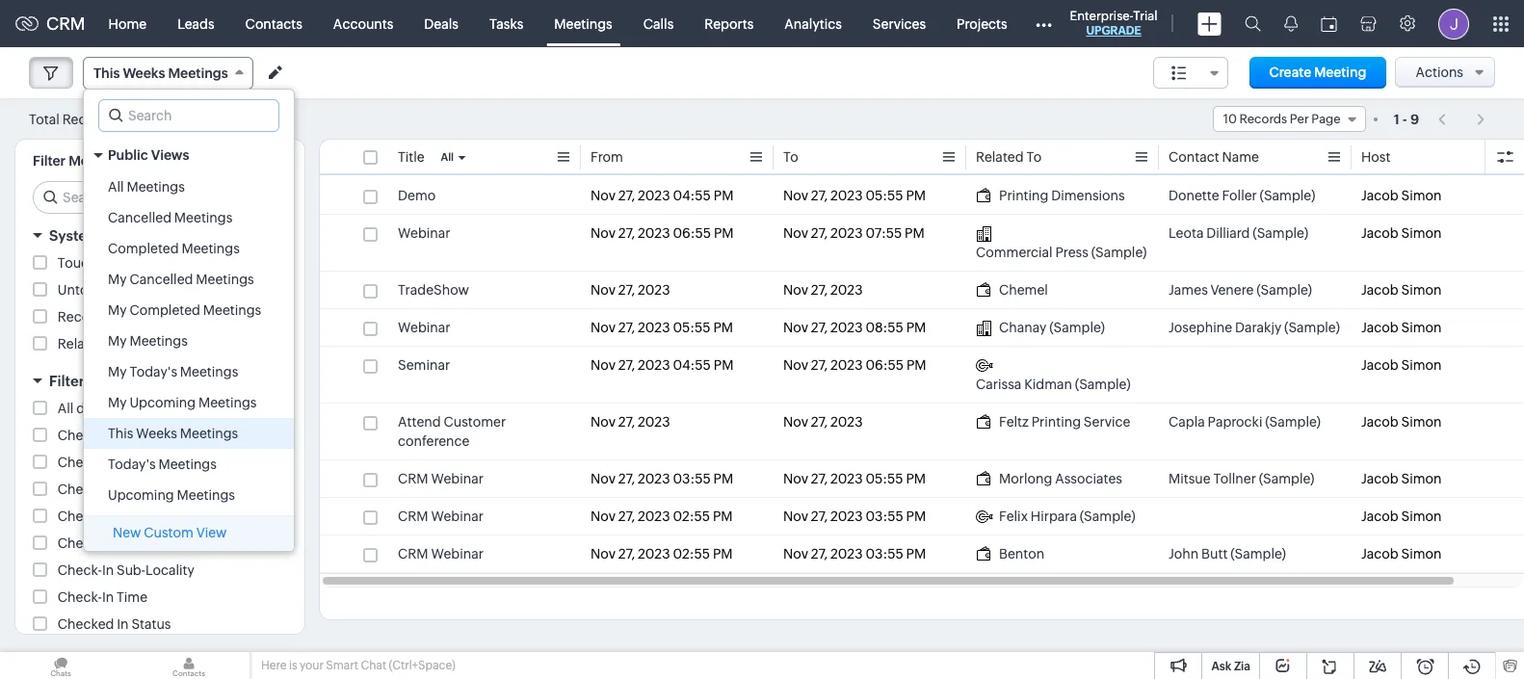 Task type: vqa. For each thing, say whether or not it's contained in the screenshot.


Task type: locate. For each thing, give the bounding box(es) containing it.
sub-
[[117, 563, 145, 578]]

2 my from the top
[[108, 303, 127, 318]]

webinar
[[398, 226, 451, 241], [398, 320, 451, 335], [431, 471, 484, 487], [431, 509, 484, 524], [431, 546, 484, 562]]

0 vertical spatial 05:55
[[866, 188, 904, 203]]

cancelled down completed meetings
[[130, 272, 193, 287]]

nov 27, 2023 03:55 pm
[[591, 471, 734, 487], [784, 509, 926, 524], [784, 546, 926, 562]]

1 vertical spatial 05:55
[[673, 320, 711, 335]]

jacob simon for john butt (sample)
[[1362, 546, 1442, 562]]

(sample) for mitsue tollner (sample)
[[1259, 471, 1315, 487]]

0 horizontal spatial action
[[106, 309, 147, 325]]

3 my from the top
[[108, 333, 127, 349]]

nov 27, 2023 06:55 pm down from at the left of the page
[[591, 226, 734, 241]]

1 simon from the top
[[1402, 188, 1442, 203]]

0 vertical spatial nov 27, 2023 06:55 pm
[[591, 226, 734, 241]]

1 vertical spatial upcoming
[[108, 488, 174, 503]]

0 vertical spatial 04:55
[[673, 188, 711, 203]]

1 vertical spatial filter
[[49, 373, 84, 389]]

4 check- from the top
[[58, 509, 102, 524]]

completed inside option
[[108, 241, 179, 256]]

6 jacob from the top
[[1362, 414, 1399, 430]]

2 jacob simon from the top
[[1362, 226, 1442, 241]]

upcoming meetings option
[[84, 480, 294, 511]]

in down check-in address
[[102, 455, 114, 470]]

seminar
[[398, 358, 450, 373]]

meetings up the 'my today's meetings'
[[130, 333, 188, 349]]

this
[[93, 66, 120, 81], [108, 426, 133, 441]]

1 crm webinar from the top
[[398, 471, 484, 487]]

0 vertical spatial all
[[441, 151, 454, 163]]

this weeks meetings up search text box at top left
[[93, 66, 228, 81]]

2 vertical spatial all
[[58, 401, 74, 416]]

5 simon from the top
[[1402, 358, 1442, 373]]

1 horizontal spatial 9
[[1411, 111, 1420, 127]]

all inside option
[[108, 179, 124, 195]]

john
[[1169, 546, 1199, 562]]

in left time
[[102, 590, 114, 605]]

meetings link
[[539, 0, 628, 47]]

nov 27, 2023 03:55 pm for benton
[[784, 546, 926, 562]]

1 vertical spatial nov 27, 2023 05:55 pm
[[591, 320, 733, 335]]

9 right -
[[1411, 111, 1420, 127]]

filter up all day
[[49, 373, 84, 389]]

signals element
[[1273, 0, 1309, 47]]

day
[[76, 401, 99, 416]]

meetings down by
[[127, 179, 185, 195]]

demo link
[[398, 186, 436, 205]]

completed meetings
[[108, 241, 240, 256]]

meetings down my upcoming meetings option at the bottom left
[[180, 426, 238, 441]]

0 vertical spatial by
[[88, 373, 105, 389]]

(sample) inside "link"
[[1257, 282, 1313, 298]]

9 jacob from the top
[[1362, 546, 1399, 562]]

today's down my meetings on the left of page
[[130, 364, 177, 380]]

2 crm webinar link from the top
[[398, 507, 484, 526]]

in for time
[[102, 590, 114, 605]]

(sample) right press
[[1092, 245, 1147, 260]]

1 my from the top
[[108, 272, 127, 287]]

(sample) up darakjy
[[1257, 282, 1313, 298]]

1 horizontal spatial action
[[163, 336, 204, 352]]

felix
[[999, 509, 1028, 524]]

dilliard
[[1207, 226, 1250, 241]]

1 vertical spatial related
[[58, 336, 105, 352]]

records up the fields
[[108, 336, 160, 352]]

jacob for james venere (sample)
[[1362, 282, 1399, 298]]

2 vertical spatial nov 27, 2023 03:55 pm
[[784, 546, 926, 562]]

6 check- from the top
[[58, 563, 102, 578]]

2 simon from the top
[[1402, 226, 1442, 241]]

03:55
[[673, 471, 711, 487], [866, 509, 904, 524], [866, 546, 904, 562]]

in left state
[[102, 536, 114, 551]]

9 simon from the top
[[1402, 546, 1442, 562]]

(sample) right tollner on the bottom
[[1259, 471, 1315, 487]]

1
[[1394, 111, 1400, 127]]

1 vertical spatial 06:55
[[866, 358, 904, 373]]

7 jacob from the top
[[1362, 471, 1399, 487]]

1 horizontal spatial to
[[1027, 149, 1042, 165]]

-
[[1403, 111, 1408, 127]]

filter down total
[[33, 153, 66, 169]]

contacts image
[[128, 652, 250, 679]]

my today's meetings option
[[84, 357, 294, 387]]

1 04:55 from the top
[[673, 188, 711, 203]]

cancelled inside option
[[108, 210, 172, 226]]

0 vertical spatial 02:55
[[673, 509, 710, 524]]

1 jacob from the top
[[1362, 188, 1399, 203]]

nov 27, 2023 04:55 pm
[[591, 188, 734, 203], [591, 358, 734, 373]]

jacob for mitsue tollner (sample)
[[1362, 471, 1399, 487]]

(sample) for donette foller (sample)
[[1260, 188, 1316, 203]]

records for touched
[[116, 255, 167, 271]]

2 02:55 from the top
[[673, 546, 710, 562]]

records up filter meetings by at the left top of page
[[62, 111, 114, 127]]

navigation
[[1429, 105, 1496, 133]]

this weeks meetings option
[[84, 418, 294, 449]]

reports link
[[689, 0, 769, 47]]

9 up public
[[117, 112, 125, 127]]

(sample) right foller
[[1260, 188, 1316, 203]]

1 vertical spatial webinar link
[[398, 318, 451, 337]]

records for total
[[62, 111, 114, 127]]

checked
[[58, 617, 114, 632]]

weeks down home
[[123, 66, 165, 81]]

contacts
[[245, 16, 302, 31]]

2 vertical spatial nov 27, 2023 05:55 pm
[[784, 471, 926, 487]]

check- for check-in address
[[58, 428, 102, 443]]

1 vertical spatial nov 27, 2023 06:55 pm
[[784, 358, 927, 373]]

jacob simon for capla paprocki (sample)
[[1362, 414, 1442, 430]]

0 vertical spatial nov 27, 2023 04:55 pm
[[591, 188, 734, 203]]

filter inside 'dropdown button'
[[49, 373, 84, 389]]

8 jacob from the top
[[1362, 509, 1399, 524]]

analytics link
[[769, 0, 858, 47]]

0 horizontal spatial all
[[58, 401, 74, 416]]

nov 27, 2023 02:55 pm for felix hirpara (sample)
[[591, 509, 733, 524]]

0 horizontal spatial by
[[88, 373, 105, 389]]

action up my today's meetings option on the bottom left of the page
[[163, 336, 204, 352]]

this inside 'field'
[[93, 66, 120, 81]]

webinar link
[[398, 224, 451, 243], [398, 318, 451, 337]]

signals image
[[1284, 15, 1298, 32]]

felix hirpara (sample)
[[999, 509, 1136, 524]]

check- up check-in time
[[58, 563, 102, 578]]

webinar link up seminar
[[398, 318, 451, 337]]

related up printing dimensions link
[[976, 149, 1024, 165]]

3 jacob simon from the top
[[1362, 282, 1442, 298]]

webinar for benton
[[431, 546, 484, 562]]

chemel link
[[976, 280, 1048, 300]]

donette
[[1169, 188, 1220, 203]]

morlong associates link
[[976, 469, 1123, 489]]

0 vertical spatial filter
[[33, 153, 66, 169]]

accounts link
[[318, 0, 409, 47]]

check-
[[58, 428, 102, 443], [58, 455, 102, 470], [58, 482, 102, 497], [58, 509, 102, 524], [58, 536, 102, 551], [58, 563, 102, 578], [58, 590, 102, 605]]

1 nov 27, 2023 02:55 pm from the top
[[591, 509, 733, 524]]

6 jacob simon from the top
[[1362, 414, 1442, 430]]

0 vertical spatial related
[[976, 149, 1024, 165]]

system
[[49, 227, 100, 244]]

7 check- from the top
[[58, 590, 102, 605]]

0 horizontal spatial 06:55
[[673, 226, 711, 241]]

1 vertical spatial this weeks meetings
[[108, 426, 238, 441]]

leota dilliard (sample)
[[1169, 226, 1309, 241]]

system defined filters
[[49, 227, 204, 244]]

meetings up my cancelled meetings "option"
[[182, 241, 240, 256]]

05:55
[[866, 188, 904, 203], [673, 320, 711, 335], [866, 471, 904, 487]]

None field
[[1153, 57, 1228, 89]]

title
[[398, 149, 425, 165]]

nov 27, 2023 06:55 pm down nov 27, 2023 08:55 pm
[[784, 358, 927, 373]]

(sample) right darakjy
[[1285, 320, 1340, 335]]

1 vertical spatial this
[[108, 426, 133, 441]]

1 vertical spatial nov 27, 2023 02:55 pm
[[591, 546, 733, 562]]

all right title
[[441, 151, 454, 163]]

cancelled up defined
[[108, 210, 172, 226]]

1 02:55 from the top
[[673, 509, 710, 524]]

related for related records action
[[58, 336, 105, 352]]

0 vertical spatial cancelled
[[108, 210, 172, 226]]

(sample) up service
[[1075, 377, 1131, 392]]

1 vertical spatial 02:55
[[673, 546, 710, 562]]

tollner
[[1214, 471, 1257, 487]]

2 horizontal spatial all
[[441, 151, 454, 163]]

jacob for capla paprocki (sample)
[[1362, 414, 1399, 430]]

in up check-in by
[[102, 428, 114, 443]]

0 vertical spatial today's
[[130, 364, 177, 380]]

page
[[1312, 112, 1341, 126]]

records right the 10
[[1240, 112, 1288, 126]]

in for status
[[117, 617, 129, 632]]

related
[[976, 149, 1024, 165], [58, 336, 105, 352]]

1 vertical spatial crm webinar link
[[398, 507, 484, 526]]

hirpara
[[1031, 509, 1077, 524]]

7 simon from the top
[[1402, 471, 1442, 487]]

webinar for felix hirpara (sample)
[[431, 509, 484, 524]]

meetings up search text box at top left
[[168, 66, 228, 81]]

08:55
[[866, 320, 904, 335]]

my down the related records action
[[108, 364, 127, 380]]

public views region
[[84, 172, 294, 511]]

1 webinar link from the top
[[398, 224, 451, 243]]

morlong
[[999, 471, 1053, 487]]

attend customer conference link
[[398, 412, 571, 451]]

1 jacob simon from the top
[[1362, 188, 1442, 203]]

0 horizontal spatial related
[[58, 336, 105, 352]]

1 vertical spatial completed
[[130, 303, 200, 318]]

1 vertical spatial weeks
[[136, 426, 177, 441]]

5 jacob simon from the top
[[1362, 358, 1442, 373]]

1 vertical spatial 03:55
[[866, 509, 904, 524]]

2 check- from the top
[[58, 455, 102, 470]]

check- up the checked
[[58, 590, 102, 605]]

(sample)
[[1260, 188, 1316, 203], [1253, 226, 1309, 241], [1092, 245, 1147, 260], [1257, 282, 1313, 298], [1050, 320, 1105, 335], [1285, 320, 1340, 335], [1075, 377, 1131, 392], [1266, 414, 1321, 430], [1259, 471, 1315, 487], [1080, 509, 1136, 524], [1231, 546, 1286, 562]]

this weeks meetings inside 'field'
[[93, 66, 228, 81]]

0 vertical spatial webinar link
[[398, 224, 451, 243]]

simon for john butt (sample)
[[1402, 546, 1442, 562]]

action up the related records action
[[106, 309, 147, 325]]

4 simon from the top
[[1402, 320, 1442, 335]]

0 vertical spatial crm webinar
[[398, 471, 484, 487]]

crm for morlong associates
[[398, 471, 428, 487]]

9 jacob simon from the top
[[1362, 546, 1442, 562]]

row group containing demo
[[320, 177, 1525, 573]]

my down the fields
[[108, 395, 127, 411]]

2 vertical spatial crm webinar
[[398, 546, 484, 562]]

my down record action
[[108, 333, 127, 349]]

9 for 1 - 9
[[1411, 111, 1420, 127]]

meetings down my today's meetings option on the bottom left of the page
[[198, 395, 257, 411]]

2 crm webinar from the top
[[398, 509, 484, 524]]

all down public
[[108, 179, 124, 195]]

nov 27, 2023 03:55 pm for felix hirpara (sample)
[[784, 509, 926, 524]]

my inside "option"
[[108, 272, 127, 287]]

benton link
[[976, 545, 1045, 564]]

all left "day"
[[58, 401, 74, 416]]

check- for check-in by
[[58, 455, 102, 470]]

today's up the city
[[108, 457, 156, 472]]

1 horizontal spatial nov 27, 2023 06:55 pm
[[784, 358, 927, 373]]

completed inside option
[[130, 303, 200, 318]]

04:55 for nov 27, 2023 05:55 pm
[[673, 188, 711, 203]]

in for address
[[102, 428, 114, 443]]

this up check-in by
[[108, 426, 133, 441]]

weeks up today's meetings
[[136, 426, 177, 441]]

1 vertical spatial cancelled
[[130, 272, 193, 287]]

1 nov 27, 2023 04:55 pm from the top
[[591, 188, 734, 203]]

josephine
[[1169, 320, 1233, 335]]

check- down check-in city
[[58, 509, 102, 524]]

check- up check-in city
[[58, 455, 102, 470]]

in left status
[[117, 617, 129, 632]]

(sample) down associates
[[1080, 509, 1136, 524]]

1 vertical spatial today's
[[108, 457, 156, 472]]

check-in time
[[58, 590, 148, 605]]

8 jacob simon from the top
[[1362, 509, 1442, 524]]

my inside option
[[108, 303, 127, 318]]

check- down all day
[[58, 428, 102, 443]]

1 horizontal spatial related
[[976, 149, 1024, 165]]

2 vertical spatial crm webinar link
[[398, 545, 484, 564]]

03:55 for benton
[[866, 546, 904, 562]]

deals link
[[409, 0, 474, 47]]

state
[[117, 536, 149, 551]]

actions
[[1416, 65, 1464, 80]]

jacob for josephine darakjy (sample)
[[1362, 320, 1399, 335]]

status
[[131, 617, 171, 632]]

05:55 for nov 27, 2023 04:55 pm
[[866, 188, 904, 203]]

row group
[[320, 177, 1525, 573]]

crm webinar for morlong
[[398, 471, 484, 487]]

crm webinar
[[398, 471, 484, 487], [398, 509, 484, 524], [398, 546, 484, 562]]

check- down check-in by
[[58, 482, 102, 497]]

filter by fields button
[[15, 364, 305, 398]]

2 nov 27, 2023 04:55 pm from the top
[[591, 358, 734, 373]]

filter
[[33, 153, 66, 169], [49, 373, 84, 389]]

5 check- from the top
[[58, 536, 102, 551]]

crm for felix hirpara (sample)
[[398, 509, 428, 524]]

leota
[[1169, 226, 1204, 241]]

my down 'untouched records'
[[108, 303, 127, 318]]

demo
[[398, 188, 436, 203]]

weeks
[[123, 66, 165, 81], [136, 426, 177, 441]]

1 check- from the top
[[58, 428, 102, 443]]

in
[[102, 428, 114, 443], [102, 455, 114, 470], [102, 482, 114, 497], [102, 509, 114, 524], [102, 536, 114, 551], [102, 563, 114, 578], [102, 590, 114, 605], [117, 617, 129, 632]]

in left "sub-"
[[102, 563, 114, 578]]

3 jacob from the top
[[1362, 282, 1399, 298]]

filter for filter meetings by
[[33, 153, 66, 169]]

printing down carissa kidman (sample)
[[1032, 414, 1081, 430]]

crm link
[[15, 13, 85, 34]]

name
[[1222, 149, 1260, 165]]

nov 27, 2023
[[591, 282, 670, 298], [784, 282, 863, 298], [591, 414, 670, 430], [784, 414, 863, 430]]

upcoming up country
[[108, 488, 174, 503]]

in for state
[[102, 536, 114, 551]]

meetings up my upcoming meetings option at the bottom left
[[180, 364, 238, 380]]

jacob simon for mitsue tollner (sample)
[[1362, 471, 1442, 487]]

filter by fields
[[49, 373, 149, 389]]

2 jacob from the top
[[1362, 226, 1399, 241]]

1 vertical spatial all
[[108, 179, 124, 195]]

2 webinar link from the top
[[398, 318, 451, 337]]

simon for capla paprocki (sample)
[[1402, 414, 1442, 430]]

cancelled
[[108, 210, 172, 226], [130, 272, 193, 287]]

1 vertical spatial nov 27, 2023 03:55 pm
[[784, 509, 926, 524]]

upcoming down the 'my today's meetings'
[[130, 395, 196, 411]]

printing down related to
[[999, 188, 1049, 203]]

my
[[108, 272, 127, 287], [108, 303, 127, 318], [108, 333, 127, 349], [108, 364, 127, 380], [108, 395, 127, 411]]

3 check- from the top
[[58, 482, 102, 497]]

cancelled meetings option
[[84, 202, 294, 233]]

kidman
[[1025, 377, 1073, 392]]

2 vertical spatial 03:55
[[866, 546, 904, 562]]

1 vertical spatial by
[[117, 455, 132, 470]]

0 vertical spatial this
[[93, 66, 120, 81]]

webinar link down the demo
[[398, 224, 451, 243]]

by up the city
[[117, 455, 132, 470]]

4 jacob from the top
[[1362, 320, 1399, 335]]

3 simon from the top
[[1402, 282, 1442, 298]]

1 vertical spatial 04:55
[[673, 358, 711, 373]]

records up the my completed meetings
[[131, 282, 183, 298]]

This Weeks Meetings field
[[83, 57, 253, 90]]

5 my from the top
[[108, 395, 127, 411]]

tasks
[[489, 16, 524, 31]]

1 horizontal spatial by
[[117, 455, 132, 470]]

country
[[117, 509, 168, 524]]

new custom view
[[113, 525, 227, 541]]

4 jacob simon from the top
[[1362, 320, 1442, 335]]

nov 27, 2023 06:55 pm
[[591, 226, 734, 241], [784, 358, 927, 373]]

my down touched records in the left top of the page
[[108, 272, 127, 287]]

related down the record
[[58, 336, 105, 352]]

meetings up the filters
[[174, 210, 233, 226]]

services
[[873, 16, 926, 31]]

in up new
[[102, 509, 114, 524]]

search image
[[1245, 15, 1261, 32]]

meetings up my meetings option
[[203, 303, 261, 318]]

6 simon from the top
[[1402, 414, 1442, 430]]

0 horizontal spatial 9
[[117, 112, 125, 127]]

meetings
[[554, 16, 613, 31], [168, 66, 228, 81], [69, 153, 129, 169], [127, 179, 185, 195], [174, 210, 233, 226], [182, 241, 240, 256], [196, 272, 254, 287], [203, 303, 261, 318], [130, 333, 188, 349], [180, 364, 238, 380], [198, 395, 257, 411], [180, 426, 238, 441], [158, 457, 217, 472], [177, 488, 235, 503]]

all for all
[[441, 151, 454, 163]]

untouched
[[58, 282, 128, 298]]

0 vertical spatial completed
[[108, 241, 179, 256]]

this weeks meetings inside "option"
[[108, 426, 238, 441]]

simon for james venere (sample)
[[1402, 282, 1442, 298]]

2 04:55 from the top
[[673, 358, 711, 373]]

by
[[88, 373, 105, 389], [117, 455, 132, 470]]

paprocki
[[1208, 414, 1263, 430]]

checked in status
[[58, 617, 171, 632]]

this weeks meetings down my upcoming meetings
[[108, 426, 238, 441]]

1 vertical spatial crm webinar
[[398, 509, 484, 524]]

(sample) right paprocki
[[1266, 414, 1321, 430]]

0 horizontal spatial nov 27, 2023 06:55 pm
[[591, 226, 734, 241]]

check- for check-in sub-locality
[[58, 563, 102, 578]]

(sample) right butt
[[1231, 546, 1286, 562]]

0 vertical spatial printing
[[999, 188, 1049, 203]]

search element
[[1233, 0, 1273, 47]]

0 vertical spatial crm webinar link
[[398, 469, 484, 489]]

profile element
[[1427, 0, 1481, 47]]

weeks inside 'field'
[[123, 66, 165, 81]]

1 vertical spatial nov 27, 2023 04:55 pm
[[591, 358, 734, 373]]

1 horizontal spatial all
[[108, 179, 124, 195]]

2 vertical spatial 05:55
[[866, 471, 904, 487]]

dimensions
[[1052, 188, 1125, 203]]

4 my from the top
[[108, 364, 127, 380]]

meetings left the 'calls' link at the left
[[554, 16, 613, 31]]

0 vertical spatial nov 27, 2023 05:55 pm
[[784, 188, 926, 203]]

0 vertical spatial nov 27, 2023 02:55 pm
[[591, 509, 733, 524]]

0 horizontal spatial to
[[784, 149, 799, 165]]

9 inside total records 9
[[117, 112, 125, 127]]

in left the city
[[102, 482, 114, 497]]

by up "day"
[[88, 373, 105, 389]]

carissa kidman (sample) link
[[976, 356, 1150, 394]]

josephine darakjy (sample) link
[[1169, 318, 1340, 337]]

all for all day
[[58, 401, 74, 416]]

printing inside feltz printing service link
[[1032, 414, 1081, 430]]

my for my cancelled meetings
[[108, 272, 127, 287]]

0 vertical spatial weeks
[[123, 66, 165, 81]]

7 jacob simon from the top
[[1362, 471, 1442, 487]]

this down home
[[93, 66, 120, 81]]

check-in country
[[58, 509, 168, 524]]

9
[[1411, 111, 1420, 127], [117, 112, 125, 127]]

1 crm webinar link from the top
[[398, 469, 484, 489]]

check- down 'check-in country' on the left
[[58, 536, 102, 551]]

10 records per page
[[1224, 112, 1341, 126]]

crm
[[46, 13, 85, 34], [398, 471, 428, 487], [398, 509, 428, 524], [398, 546, 428, 562]]

(sample) right dilliard
[[1253, 226, 1309, 241]]

records inside field
[[1240, 112, 1288, 126]]

public
[[108, 147, 148, 163]]

views
[[151, 147, 189, 163]]

2 nov 27, 2023 02:55 pm from the top
[[591, 546, 733, 562]]

1 vertical spatial printing
[[1032, 414, 1081, 430]]

meetings up upcoming meetings option
[[158, 457, 217, 472]]

records down defined
[[116, 255, 167, 271]]

jacob simon for josephine darakjy (sample)
[[1362, 320, 1442, 335]]

0 vertical spatial this weeks meetings
[[93, 66, 228, 81]]



Task type: describe. For each thing, give the bounding box(es) containing it.
create meeting button
[[1250, 57, 1386, 89]]

filters
[[161, 227, 204, 244]]

simon for mitsue tollner (sample)
[[1402, 471, 1442, 487]]

jacob simon for donette foller (sample)
[[1362, 188, 1442, 203]]

reports
[[705, 16, 754, 31]]

public views
[[108, 147, 189, 163]]

weeks inside "option"
[[136, 426, 177, 441]]

(sample) for capla paprocki (sample)
[[1266, 414, 1321, 430]]

from
[[591, 149, 623, 165]]

projects
[[957, 16, 1008, 31]]

1 vertical spatial action
[[163, 336, 204, 352]]

city
[[117, 482, 142, 497]]

james venere (sample) link
[[1169, 280, 1313, 300]]

9 for total records 9
[[117, 112, 125, 127]]

morlong associates
[[999, 471, 1123, 487]]

associates
[[1055, 471, 1123, 487]]

cancelled inside "option"
[[130, 272, 193, 287]]

john butt (sample)
[[1169, 546, 1286, 562]]

simon for josephine darakjy (sample)
[[1402, 320, 1442, 335]]

today's inside option
[[130, 364, 177, 380]]

check- for check-in time
[[58, 590, 102, 605]]

commercial
[[976, 245, 1053, 260]]

all for all meetings
[[108, 179, 124, 195]]

attend customer conference
[[398, 414, 506, 449]]

jacob simon for james venere (sample)
[[1362, 282, 1442, 298]]

my today's meetings
[[108, 364, 238, 380]]

meetings up my completed meetings option
[[196, 272, 254, 287]]

chats image
[[0, 652, 121, 679]]

mitsue tollner (sample)
[[1169, 471, 1315, 487]]

related for related to
[[976, 149, 1024, 165]]

jacob simon for leota dilliard (sample)
[[1362, 226, 1442, 241]]

contact name
[[1169, 149, 1260, 165]]

04:55 for nov 27, 2023 06:55 pm
[[673, 358, 711, 373]]

my meetings option
[[84, 326, 294, 357]]

check- for check-in country
[[58, 509, 102, 524]]

records for related
[[108, 336, 160, 352]]

nov 27, 2023 05:55 pm for nov 27, 2023 04:55 pm
[[784, 188, 926, 203]]

chanay (sample) link
[[976, 318, 1105, 337]]

crm webinar link for felix
[[398, 507, 484, 526]]

nov 27, 2023 04:55 pm for nov 27, 2023 05:55 pm
[[591, 188, 734, 203]]

locality
[[145, 563, 194, 578]]

cancelled meetings
[[108, 210, 233, 226]]

simon for donette foller (sample)
[[1402, 188, 1442, 203]]

check-in address
[[58, 428, 168, 443]]

accounts
[[333, 16, 394, 31]]

my for my today's meetings
[[108, 364, 127, 380]]

records for 10
[[1240, 112, 1288, 126]]

check- for check-in city
[[58, 482, 102, 497]]

0 vertical spatial upcoming
[[130, 395, 196, 411]]

feltz printing service
[[999, 414, 1131, 430]]

commercial press (sample) link
[[976, 224, 1150, 262]]

my cancelled meetings
[[108, 272, 254, 287]]

Search text field
[[99, 100, 279, 131]]

all meetings option
[[84, 172, 294, 202]]

jacob for john butt (sample)
[[1362, 546, 1399, 562]]

my completed meetings option
[[84, 295, 294, 326]]

my completed meetings
[[108, 303, 261, 318]]

analytics
[[785, 16, 842, 31]]

create menu element
[[1186, 0, 1233, 47]]

create menu image
[[1198, 12, 1222, 35]]

felix hirpara (sample) link
[[976, 507, 1136, 526]]

in for country
[[102, 509, 114, 524]]

foller
[[1222, 188, 1257, 203]]

related records action
[[58, 336, 204, 352]]

simon for leota dilliard (sample)
[[1402, 226, 1442, 241]]

nov 27, 2023 05:55 pm for nov 27, 2023 03:55 pm
[[784, 471, 926, 487]]

deals
[[424, 16, 459, 31]]

attend
[[398, 414, 441, 430]]

my for my meetings
[[108, 333, 127, 349]]

touched
[[58, 255, 113, 271]]

1 - 9
[[1394, 111, 1420, 127]]

in for sub-
[[102, 563, 114, 578]]

(sample) for john butt (sample)
[[1231, 546, 1286, 562]]

chanay
[[999, 320, 1047, 335]]

0 vertical spatial nov 27, 2023 03:55 pm
[[591, 471, 734, 487]]

system defined filters button
[[15, 219, 305, 252]]

03:55 for felix hirpara (sample)
[[866, 509, 904, 524]]

calendar image
[[1321, 16, 1337, 31]]

my cancelled meetings option
[[84, 264, 294, 295]]

new custom view link
[[84, 517, 294, 551]]

webinar link for nov 27, 2023 05:55 pm
[[398, 318, 451, 337]]

in for by
[[102, 455, 114, 470]]

trial
[[1134, 9, 1158, 23]]

jacob for donette foller (sample)
[[1362, 188, 1399, 203]]

10 Records Per Page field
[[1213, 106, 1366, 132]]

carissa
[[976, 377, 1022, 392]]

3 crm webinar from the top
[[398, 546, 484, 562]]

webinar link for nov 27, 2023 06:55 pm
[[398, 224, 451, 243]]

meetings left by
[[69, 153, 129, 169]]

fields
[[108, 373, 149, 389]]

leota dilliard (sample) link
[[1169, 224, 1309, 243]]

commercial press (sample)
[[976, 245, 1147, 260]]

conference
[[398, 434, 470, 449]]

0 vertical spatial 06:55
[[673, 226, 711, 241]]

(sample) for james venere (sample)
[[1257, 282, 1313, 298]]

nov 27, 2023 04:55 pm for nov 27, 2023 06:55 pm
[[591, 358, 734, 373]]

(sample) for felix hirpara (sample)
[[1080, 509, 1136, 524]]

05:55 for nov 27, 2023 03:55 pm
[[866, 471, 904, 487]]

02:55 for benton
[[673, 546, 710, 562]]

venere
[[1211, 282, 1254, 298]]

custom
[[144, 525, 194, 541]]

crm webinar link for morlong
[[398, 469, 484, 489]]

leads
[[177, 16, 215, 31]]

defined
[[103, 227, 158, 244]]

services link
[[858, 0, 942, 47]]

(sample) for carissa kidman (sample)
[[1075, 377, 1131, 392]]

chanay (sample)
[[999, 320, 1105, 335]]

john butt (sample) link
[[1169, 545, 1286, 564]]

by inside 'dropdown button'
[[88, 373, 105, 389]]

1 to from the left
[[784, 149, 799, 165]]

related to
[[976, 149, 1042, 165]]

5 jacob from the top
[[1362, 358, 1399, 373]]

check- for check-in state
[[58, 536, 102, 551]]

completed meetings option
[[84, 233, 294, 264]]

all day
[[58, 401, 99, 416]]

contact
[[1169, 149, 1220, 165]]

my upcoming meetings
[[108, 395, 257, 411]]

profile image
[[1438, 8, 1469, 39]]

my for my upcoming meetings
[[108, 395, 127, 411]]

capla
[[1169, 414, 1205, 430]]

records for untouched
[[131, 282, 183, 298]]

by
[[132, 153, 148, 169]]

size image
[[1171, 65, 1187, 82]]

check-in sub-locality
[[58, 563, 194, 578]]

(sample) for commercial press (sample)
[[1092, 245, 1147, 260]]

this inside "option"
[[108, 426, 133, 441]]

(sample) up carissa kidman (sample) link in the bottom of the page
[[1050, 320, 1105, 335]]

check-in city
[[58, 482, 142, 497]]

Search text field
[[34, 182, 289, 213]]

Other Modules field
[[1023, 8, 1065, 39]]

nov 27, 2023 07:55 pm
[[784, 226, 925, 241]]

total records 9
[[29, 111, 125, 127]]

0 vertical spatial 03:55
[[673, 471, 711, 487]]

my upcoming meetings option
[[84, 387, 294, 418]]

is
[[289, 659, 297, 673]]

public views button
[[84, 139, 294, 172]]

(sample) for josephine darakjy (sample)
[[1285, 320, 1340, 335]]

my for my completed meetings
[[108, 303, 127, 318]]

webinar for morlong associates
[[431, 471, 484, 487]]

feltz
[[999, 414, 1029, 430]]

home link
[[93, 0, 162, 47]]

meeting
[[1315, 65, 1367, 80]]

printing inside printing dimensions link
[[999, 188, 1049, 203]]

create
[[1270, 65, 1312, 80]]

contacts link
[[230, 0, 318, 47]]

chemel
[[999, 282, 1048, 298]]

ask
[[1212, 660, 1232, 674]]

tradeshow
[[398, 282, 469, 298]]

(sample) for leota dilliard (sample)
[[1253, 226, 1309, 241]]

8 simon from the top
[[1402, 509, 1442, 524]]

meetings inside 'field'
[[168, 66, 228, 81]]

filter for filter by fields
[[49, 373, 84, 389]]

02:55 for felix hirpara (sample)
[[673, 509, 710, 524]]

smart
[[326, 659, 358, 673]]

crm for benton
[[398, 546, 428, 562]]

in for city
[[102, 482, 114, 497]]

josephine darakjy (sample)
[[1169, 320, 1340, 335]]

total
[[29, 111, 60, 127]]

2 to from the left
[[1027, 149, 1042, 165]]

jacob for leota dilliard (sample)
[[1362, 226, 1399, 241]]

3 crm webinar link from the top
[[398, 545, 484, 564]]

nov 27, 2023 02:55 pm for benton
[[591, 546, 733, 562]]

enterprise-trial upgrade
[[1070, 9, 1158, 38]]

printing dimensions link
[[976, 186, 1125, 205]]

1 horizontal spatial 06:55
[[866, 358, 904, 373]]

0 vertical spatial action
[[106, 309, 147, 325]]

crm webinar for felix
[[398, 509, 484, 524]]

meetings up "view"
[[177, 488, 235, 503]]



